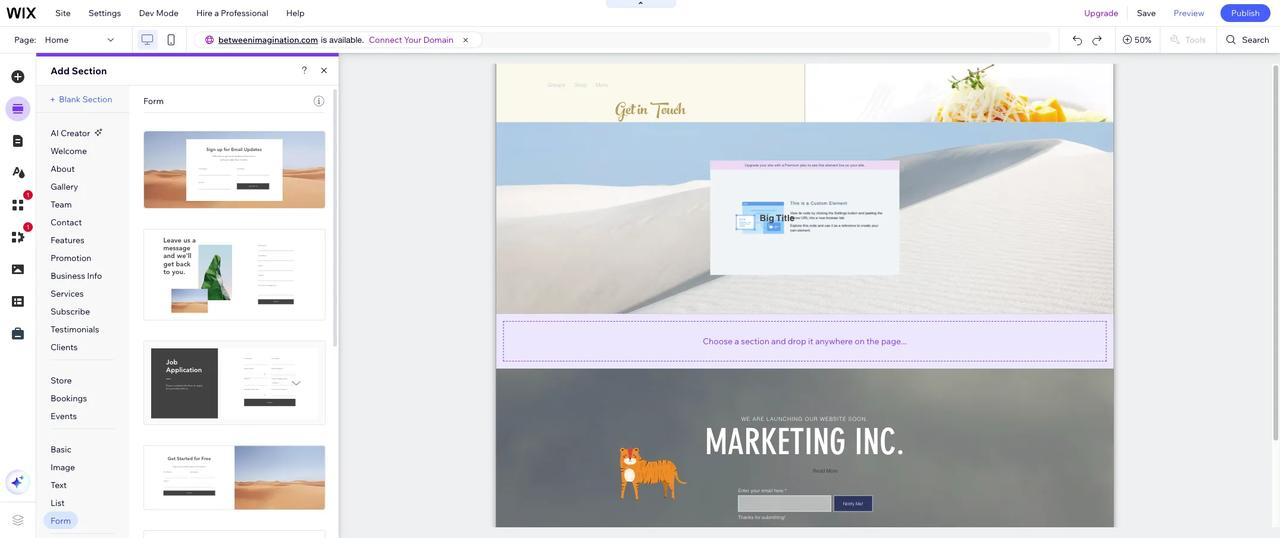 Task type: locate. For each thing, give the bounding box(es) containing it.
save
[[1137, 8, 1156, 18]]

subscribe
[[51, 307, 90, 317]]

50% button
[[1116, 27, 1160, 53]]

a right hire
[[214, 8, 219, 18]]

0 vertical spatial a
[[214, 8, 219, 18]]

1
[[26, 192, 30, 199], [26, 224, 30, 231]]

upgrade
[[1085, 8, 1119, 18]]

a left 'section'
[[735, 336, 739, 347]]

search button
[[1218, 27, 1281, 53]]

1 button left team
[[5, 191, 33, 218]]

0 horizontal spatial form
[[51, 516, 71, 527]]

1 horizontal spatial form
[[143, 96, 164, 107]]

creator
[[61, 128, 90, 139]]

section
[[72, 65, 107, 77], [82, 94, 112, 105]]

a for section
[[735, 336, 739, 347]]

ai creator
[[51, 128, 90, 139]]

clients
[[51, 342, 78, 353]]

1 vertical spatial a
[[735, 336, 739, 347]]

0 vertical spatial 1 button
[[5, 191, 33, 218]]

about
[[51, 164, 75, 174]]

team
[[51, 199, 72, 210]]

1 vertical spatial section
[[82, 94, 112, 105]]

blank section
[[59, 94, 112, 105]]

save button
[[1128, 0, 1165, 26]]

form
[[143, 96, 164, 107], [51, 516, 71, 527]]

available.
[[329, 35, 364, 45]]

1 vertical spatial 1 button
[[5, 223, 33, 250]]

50%
[[1135, 35, 1152, 45]]

welcome
[[51, 146, 87, 157]]

a
[[214, 8, 219, 18], [735, 336, 739, 347]]

1 button left the features
[[5, 223, 33, 250]]

hire a professional
[[197, 8, 268, 18]]

1 left contact
[[26, 224, 30, 231]]

add section
[[51, 65, 107, 77]]

1 left "gallery"
[[26, 192, 30, 199]]

settings
[[89, 8, 121, 18]]

business
[[51, 271, 85, 282]]

betweenimagination.com
[[218, 35, 318, 45]]

basic
[[51, 445, 71, 455]]

on
[[855, 336, 865, 347]]

section right blank
[[82, 94, 112, 105]]

tools
[[1186, 35, 1206, 45]]

0 vertical spatial section
[[72, 65, 107, 77]]

site
[[55, 8, 71, 18]]

drop
[[788, 336, 807, 347]]

0 vertical spatial form
[[143, 96, 164, 107]]

2 1 button from the top
[[5, 223, 33, 250]]

professional
[[221, 8, 268, 18]]

1 button
[[5, 191, 33, 218], [5, 223, 33, 250]]

bookings
[[51, 394, 87, 404]]

0 horizontal spatial a
[[214, 8, 219, 18]]

section up blank section on the top
[[72, 65, 107, 77]]

section
[[741, 336, 770, 347]]

tools button
[[1161, 27, 1217, 53]]

ai
[[51, 128, 59, 139]]

1 horizontal spatial a
[[735, 336, 739, 347]]

2 1 from the top
[[26, 224, 30, 231]]

1 vertical spatial 1
[[26, 224, 30, 231]]

section for add section
[[72, 65, 107, 77]]

choose
[[703, 336, 733, 347]]

page...
[[882, 336, 907, 347]]

add
[[51, 65, 70, 77]]

0 vertical spatial 1
[[26, 192, 30, 199]]

it
[[808, 336, 814, 347]]

dev mode
[[139, 8, 179, 18]]

anywhere
[[816, 336, 853, 347]]

domain
[[424, 35, 454, 45]]



Task type: vqa. For each thing, say whether or not it's contained in the screenshot.
Page Transitions
no



Task type: describe. For each thing, give the bounding box(es) containing it.
home
[[45, 35, 69, 45]]

is available. connect your domain
[[321, 35, 454, 45]]

list
[[51, 498, 65, 509]]

connect
[[369, 35, 402, 45]]

choose a section and drop it anywhere on the page...
[[703, 336, 907, 347]]

1 1 button from the top
[[5, 191, 33, 218]]

services
[[51, 289, 84, 299]]

info
[[87, 271, 102, 282]]

publish
[[1232, 8, 1260, 18]]

promotion
[[51, 253, 91, 264]]

help
[[286, 8, 305, 18]]

search
[[1243, 35, 1270, 45]]

and
[[772, 336, 786, 347]]

store
[[51, 376, 72, 386]]

text
[[51, 480, 67, 491]]

testimonials
[[51, 324, 99, 335]]

hire
[[197, 8, 213, 18]]

features
[[51, 235, 84, 246]]

section for blank section
[[82, 94, 112, 105]]

mode
[[156, 8, 179, 18]]

1 1 from the top
[[26, 192, 30, 199]]

is
[[321, 35, 327, 45]]

blank
[[59, 94, 81, 105]]

preview button
[[1165, 0, 1214, 26]]

image
[[51, 463, 75, 473]]

publish button
[[1221, 4, 1271, 22]]

dev
[[139, 8, 154, 18]]

a for professional
[[214, 8, 219, 18]]

the
[[867, 336, 880, 347]]

1 vertical spatial form
[[51, 516, 71, 527]]

gallery
[[51, 182, 78, 192]]

your
[[404, 35, 422, 45]]

preview
[[1174, 8, 1205, 18]]

business info
[[51, 271, 102, 282]]

events
[[51, 411, 77, 422]]

contact
[[51, 217, 82, 228]]



